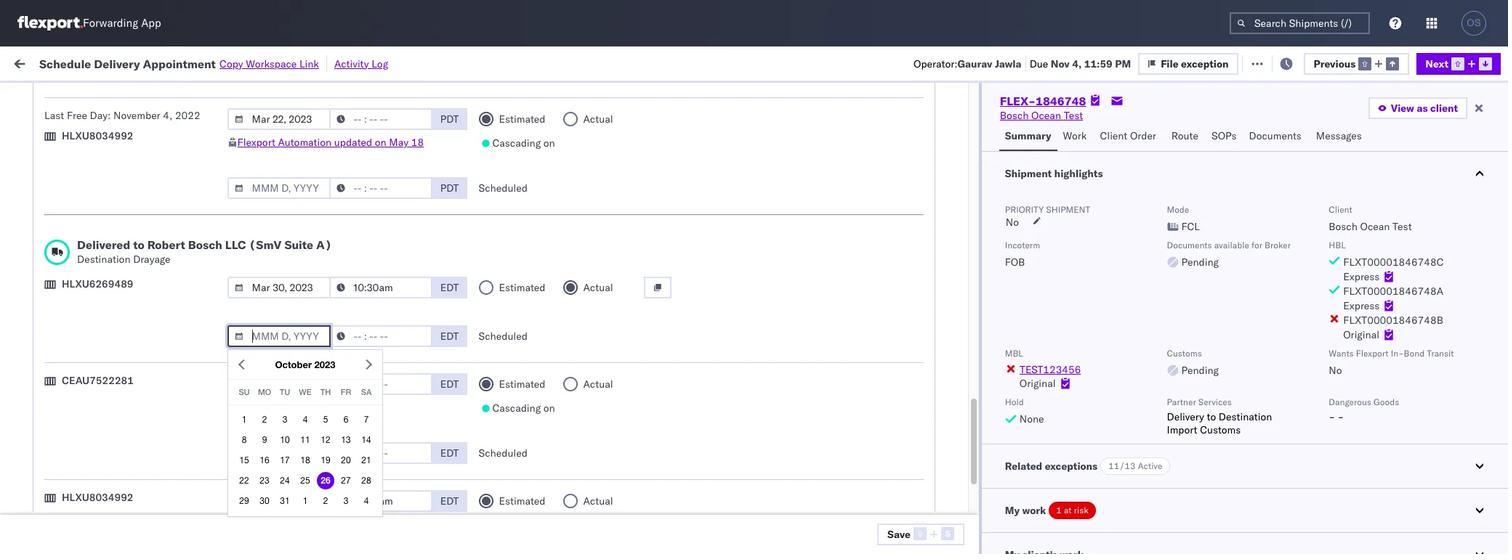 Task type: describe. For each thing, give the bounding box(es) containing it.
operator
[[1344, 117, 1379, 128]]

31
[[280, 497, 290, 507]]

11:59 for schedule delivery appointment button associated with 11:59 pm pdt, nov 4, 2022
[[256, 175, 285, 188]]

schedule delivery appointment link for 8:30 pm pst, jan 23, 2023
[[33, 493, 179, 508]]

nov left 8,
[[330, 303, 349, 316]]

-- : -- -- text field for fourth mmm d, yyyy text field from the bottom of the page
[[329, 177, 432, 199]]

11:59 for 2nd schedule pickup from los angeles, ca button from the bottom
[[256, 335, 285, 348]]

pickup up hlxu6269489
[[79, 238, 110, 251]]

2 estimated from the top
[[499, 281, 546, 294]]

0 horizontal spatial my
[[15, 53, 38, 73]]

flex-1846748 link
[[1000, 94, 1086, 108]]

15
[[239, 456, 249, 466]]

message (0)
[[196, 56, 256, 69]]

operator:
[[914, 57, 958, 70]]

summary
[[1005, 129, 1051, 142]]

2 ceau7522281, from the top
[[949, 206, 1023, 220]]

schedule pickup from los angeles, ca link for 3rd schedule pickup from los angeles, ca button from the bottom of the page
[[33, 269, 212, 284]]

2 11:59 pm pdt, nov 4, 2022 from the top
[[256, 207, 390, 220]]

4:00
[[256, 399, 278, 412]]

0 horizontal spatial 4 button
[[297, 412, 314, 429]]

2 horizontal spatial 1
[[1056, 505, 1062, 516]]

11:59 for fifth schedule pickup from los angeles, ca button from the bottom of the page
[[256, 207, 285, 220]]

container numbers
[[949, 117, 1026, 128]]

msdu7304509
[[949, 462, 1023, 475]]

1 pdt from the top
[[440, 113, 459, 126]]

0 horizontal spatial 4
[[303, 415, 308, 426]]

hlxu6269489, for schedule delivery appointment button associated with 11:59 pm pdt, nov 4, 2022
[[1026, 174, 1100, 188]]

by:
[[53, 89, 67, 102]]

1 vertical spatial flex-
[[844, 207, 875, 220]]

flexport inside wants flexport in-bond transit no
[[1356, 348, 1389, 359]]

4 schedule pickup from los angeles, ca button from the top
[[33, 333, 212, 349]]

batch action
[[1426, 56, 1489, 69]]

0 horizontal spatial file exception
[[1161, 57, 1229, 70]]

edt for actual -- : -- -- text field
[[440, 281, 459, 294]]

nov right the due
[[1051, 57, 1070, 70]]

batch action button
[[1404, 52, 1499, 74]]

priority shipment
[[1005, 204, 1090, 215]]

2 mmm d, yyyy text field from the top
[[227, 177, 330, 199]]

760
[[268, 56, 287, 69]]

pm for schedule delivery appointment button associated with 11:59 pm pdt, nov 4, 2022
[[287, 175, 303, 188]]

order
[[1130, 129, 1156, 142]]

(0)
[[237, 56, 256, 69]]

0 vertical spatial no
[[344, 90, 356, 101]]

angeles, for confirm pickup from los angeles, ca link
[[150, 398, 190, 411]]

ceau7522281
[[62, 374, 134, 387]]

bosch inside delivered to robert bosch llc (smv suite a) destination drayage
[[188, 238, 222, 252]]

upload customs clearance documents link for 2nd upload customs clearance documents button from the top of the page
[[33, 301, 214, 316]]

delivery for schedule delivery appointment button associated with 11:59 pm pdt, nov 4, 2022
[[79, 174, 116, 187]]

pm for confirm pickup from los angeles, ca button
[[281, 399, 297, 412]]

at for 760
[[289, 56, 299, 69]]

pdt, for 11:59 pm pdt, nov 4, 2022's schedule delivery appointment link
[[306, 175, 329, 188]]

22 button
[[236, 473, 253, 490]]

1 vertical spatial for
[[1252, 240, 1263, 251]]

3 for top 3 button
[[283, 415, 287, 426]]

0 horizontal spatial flex-1846748
[[844, 207, 919, 220]]

client for client name
[[556, 117, 580, 128]]

4 edt from the top
[[440, 447, 459, 460]]

status
[[80, 90, 105, 101]]

2 upload from the top
[[33, 302, 66, 315]]

view
[[1391, 102, 1414, 115]]

fob
[[1005, 256, 1025, 269]]

24
[[280, 476, 290, 487]]

savant
[[1377, 239, 1408, 252]]

-- : -- -- text field for fourth mmm d, yyyy text field from the top of the page
[[329, 443, 432, 464]]

: for snoozed
[[338, 90, 340, 101]]

shipment
[[1046, 204, 1090, 215]]

3 actual from the top
[[583, 378, 613, 391]]

1 upload from the top
[[33, 142, 66, 155]]

0 horizontal spatial work
[[42, 53, 79, 73]]

angeles, for 'schedule pickup from los angeles, ca' link corresponding to 2nd schedule pickup from los angeles, ca button from the bottom
[[156, 334, 196, 347]]

from down confirm pickup from los angeles, ca button
[[113, 462, 134, 475]]

1 mmm d, yyyy text field from the top
[[227, 108, 330, 130]]

31 button
[[276, 493, 294, 511]]

agent
[[1474, 495, 1502, 508]]

appointment for 8:30 pm pst, jan 23, 2023
[[119, 494, 179, 507]]

18 inside button
[[300, 456, 310, 466]]

3 resize handle column header from the left
[[459, 113, 477, 555]]

1 horizontal spatial 4
[[364, 497, 369, 507]]

shipment highlights
[[1005, 167, 1103, 180]]

0 vertical spatial flex-1846748
[[1000, 94, 1086, 108]]

schedule delivery appointment button for 8:30 pm pst, jan 23, 2023
[[33, 493, 179, 509]]

schedule delivery appointment for 11:59 pm pdt, nov 4, 2022
[[33, 174, 179, 187]]

abcdefg78456546 for 6:00 am pst, dec 24, 2022
[[1216, 431, 1314, 444]]

7 resize handle column header from the left
[[924, 113, 941, 555]]

schedule pickup from los angeles, ca link for 1st schedule pickup from los angeles, ca button from the bottom
[[33, 461, 212, 476]]

1 vertical spatial work
[[1022, 504, 1046, 518]]

1 vertical spatial original
[[1020, 377, 1056, 390]]

11:59 pm pst, jan 12, 2023
[[256, 463, 393, 476]]

pm up 25
[[287, 463, 303, 476]]

jaehyung choi - test origin agent
[[1344, 495, 1502, 508]]

0 horizontal spatial 1
[[242, 415, 247, 426]]

10
[[280, 436, 290, 446]]

11:59 pm pst, dec 13, 2022 for schedule pickup from los angeles, ca
[[256, 335, 396, 348]]

2 actual from the top
[[583, 281, 613, 294]]

destination inside partner services delivery to destination import customs
[[1219, 411, 1272, 424]]

9 resize handle column header from the left
[[1319, 113, 1336, 555]]

free
[[67, 109, 87, 122]]

23
[[260, 476, 269, 487]]

2 for the left the 2 button
[[262, 415, 267, 426]]

11:59 up 23
[[256, 463, 285, 476]]

2023 for 12,
[[367, 463, 393, 476]]

1 horizontal spatial exception
[[1280, 56, 1327, 69]]

5 ocean fcl from the top
[[484, 303, 535, 316]]

customs down hlxu6269489
[[69, 302, 110, 315]]

ocean fcl for schedule delivery appointment link corresponding to 8:30 pm pst, jan 23, 2023
[[484, 495, 535, 508]]

5 mmm d, yyyy text field from the top
[[227, 491, 330, 512]]

13, for schedule pickup from los angeles, ca
[[352, 335, 368, 348]]

workitem
[[16, 117, 54, 128]]

20
[[341, 456, 351, 466]]

0 vertical spatial gaurav
[[958, 57, 993, 70]]

1 horizontal spatial 2 button
[[317, 493, 334, 511]]

mode inside button
[[484, 117, 506, 128]]

maeu9408431
[[1216, 527, 1290, 540]]

205 on track
[[335, 56, 394, 69]]

5 ceau7522281, from the top
[[949, 302, 1023, 315]]

8 resize handle column header from the left
[[1192, 113, 1209, 555]]

pdt, for 'schedule pickup from los angeles, ca' link related to 4th schedule pickup from los angeles, ca button from the bottom of the page
[[306, 239, 329, 252]]

26 button
[[317, 473, 334, 490]]

5 edt from the top
[[440, 495, 459, 508]]

pm for 4th schedule pickup from los angeles, ca button from the bottom of the page
[[287, 239, 303, 252]]

lhuu7894563, uetu5238478 for schedule pickup from los angeles, ca
[[949, 334, 1097, 347]]

delivery for schedule delivery appointment button associated with 8:30 pm pst, jan 23, 2023
[[79, 494, 116, 507]]

1 upload customs clearance documents button from the top
[[33, 141, 214, 157]]

1 horizontal spatial my work
[[1005, 504, 1046, 518]]

1 schedule pickup from los angeles, ca button from the top
[[33, 205, 212, 221]]

services
[[1198, 397, 1232, 408]]

client name button
[[549, 114, 638, 129]]

11:59 pm pst, dec 13, 2022 for schedule delivery appointment
[[256, 367, 396, 380]]

risk for 760 at risk
[[301, 56, 318, 69]]

5 button
[[317, 412, 334, 429]]

angeles, for 'schedule pickup from los angeles, ca' link associated with 1st schedule pickup from los angeles, ca button from the bottom
[[156, 462, 196, 475]]

client
[[1431, 102, 1458, 115]]

5 ceau7522281, hlxu6269489, hlxu8034992 from the top
[[949, 302, 1174, 315]]

deadline button
[[249, 114, 406, 129]]

we
[[299, 387, 312, 397]]

1 horizontal spatial mode
[[1167, 204, 1189, 215]]

-- : -- -- text field for 1st mmm d, yyyy text field from the top of the page
[[329, 108, 432, 130]]

4 ceau7522281, hlxu6269489, hlxu8034992 from the top
[[949, 270, 1174, 283]]

4 resize handle column header from the left
[[531, 113, 549, 555]]

shipment highlights button
[[982, 152, 1508, 196]]

2 upload customs clearance documents from the top
[[33, 302, 214, 315]]

documents down delivered to robert bosch llc (smv suite a) destination drayage
[[162, 302, 214, 315]]

pdt, for the upload customs clearance documents link corresponding to first upload customs clearance documents button from the top
[[307, 143, 330, 156]]

1 horizontal spatial file
[[1260, 56, 1277, 69]]

no inside wants flexport in-bond transit no
[[1329, 364, 1342, 377]]

partner
[[1167, 397, 1196, 408]]

1 ceau7522281, hlxu6269489, hlxu8034992 from the top
[[949, 174, 1174, 188]]

shipment
[[1005, 167, 1052, 180]]

from up ceau7522281
[[113, 334, 134, 347]]

1 horizontal spatial 1 button
[[297, 493, 314, 511]]

log
[[372, 57, 388, 70]]

flxt00001846748a
[[1343, 285, 1444, 298]]

gaurav jawla for ceau7522281, hlxu6269489, hlxu8034992
[[1344, 207, 1404, 220]]

0 horizontal spatial for
[[140, 90, 151, 101]]

november
[[113, 109, 160, 122]]

jawla for caiu7969337
[[1379, 143, 1404, 156]]

summary button
[[999, 123, 1057, 151]]

name
[[582, 117, 605, 128]]

action
[[1457, 56, 1489, 69]]

hlxu6269489, for 4th schedule pickup from los angeles, ca button from the bottom of the page
[[1026, 238, 1100, 252]]

import inside partner services delivery to destination import customs
[[1167, 424, 1198, 437]]

1 estimated from the top
[[499, 113, 546, 126]]

13, for schedule delivery appointment
[[352, 367, 368, 380]]

11:59 right the due
[[1084, 57, 1113, 70]]

jan for 23,
[[324, 495, 340, 508]]

16 button
[[256, 452, 273, 470]]

delivered
[[77, 238, 130, 252]]

customs up partner
[[1167, 348, 1202, 359]]

documents left available
[[1167, 240, 1212, 251]]

1 actual from the top
[[583, 113, 613, 126]]

ocean fcl for schedule delivery appointment link associated with 11:59 pm pst, dec 13, 2022
[[484, 367, 535, 380]]

as
[[1417, 102, 1428, 115]]

customs down day:
[[69, 142, 110, 155]]

mode button
[[477, 114, 534, 129]]

hlxu6269489, for fifth schedule pickup from los angeles, ca button from the bottom of the page
[[1026, 206, 1100, 220]]

confirm pickup from los angeles, ca button
[[33, 397, 207, 413]]

operator: gaurav jawla
[[914, 57, 1022, 70]]

angeles, for 'schedule pickup from los angeles, ca' link associated with 3rd schedule pickup from los angeles, ca button from the bottom of the page
[[156, 270, 196, 283]]

6:00
[[256, 431, 278, 444]]

23, for 2023
[[343, 495, 359, 508]]

los for fifth schedule pickup from los angeles, ca button from the bottom of the page
[[137, 206, 153, 219]]

pm up client order at top
[[1115, 57, 1131, 70]]

mbl
[[1005, 348, 1023, 359]]

ymluw236679313
[[1216, 143, 1310, 156]]

0 vertical spatial test123456
[[1216, 239, 1278, 252]]

jawla for ceau7522281, hlxu6269489, hlxu8034992
[[1379, 207, 1404, 220]]

nov up 'a)'
[[331, 207, 350, 220]]

1 gvcu5265864 from the top
[[949, 494, 1020, 507]]

omkar savant
[[1344, 239, 1408, 252]]

1 scheduled from the top
[[479, 182, 528, 195]]

pending for customs
[[1182, 364, 1219, 377]]

am for pst,
[[281, 431, 298, 444]]

dec for schedule pickup from los angeles, ca
[[330, 335, 349, 348]]

scheduled for ceau7522281
[[479, 447, 528, 460]]

transit
[[1427, 348, 1454, 359]]

gaurav for ceau7522281, hlxu6269489, hlxu8034992
[[1344, 207, 1376, 220]]

11 resize handle column header from the left
[[1471, 113, 1489, 555]]

scheduled for hlxu6269489
[[479, 330, 528, 343]]

5 schedule pickup from los angeles, ca from the top
[[33, 462, 212, 475]]

client bosch ocean test incoterm fob
[[1005, 204, 1412, 269]]

14
[[361, 436, 371, 446]]

from up delivered
[[113, 206, 134, 219]]

schedule delivery appointment link for 11:59 pm pdt, nov 4, 2022
[[33, 173, 179, 188]]

0 horizontal spatial flexport
[[237, 136, 275, 149]]

edt for second -- : -- -- text field from the bottom of the page
[[440, 330, 459, 343]]

th
[[320, 387, 331, 397]]

hold
[[1005, 397, 1024, 408]]

robert
[[147, 238, 185, 252]]

cascading for edt
[[492, 402, 541, 415]]

save button
[[877, 524, 964, 546]]

destination inside delivered to robert bosch llc (smv suite a) destination drayage
[[77, 253, 130, 266]]

-- : -- -- text field for actual
[[329, 277, 432, 299]]

deadline
[[256, 117, 292, 128]]

nov down 'a)'
[[331, 271, 350, 284]]

pending for documents available for broker
[[1182, 256, 1219, 269]]

from up drayage
[[113, 238, 134, 251]]

1 upload customs clearance documents from the top
[[33, 142, 214, 155]]

0 horizontal spatial work
[[159, 56, 184, 69]]

2130387
[[875, 527, 919, 540]]

0 horizontal spatial exception
[[1181, 57, 1229, 70]]

ocean fcl for confirm pickup from los angeles, ca link
[[484, 399, 535, 412]]

last
[[44, 109, 64, 122]]

pickup down delivered
[[79, 270, 110, 283]]

11
[[300, 436, 310, 446]]

1 horizontal spatial 1
[[303, 497, 308, 507]]

los for 2nd schedule pickup from los angeles, ca button from the bottom
[[137, 334, 153, 347]]

nov down "aug"
[[331, 175, 350, 188]]

gaurav for caiu7969337
[[1344, 143, 1376, 156]]

priority
[[1005, 204, 1044, 215]]

flexport. image
[[17, 16, 83, 31]]

status : ready for work, blocked, in progress
[[80, 90, 264, 101]]

1 vertical spatial 3 button
[[337, 493, 355, 511]]

los for confirm pickup from los angeles, ca button
[[131, 398, 147, 411]]

0 vertical spatial 2023
[[314, 359, 335, 371]]

pickup up delivered
[[79, 206, 110, 219]]

nov right suite
[[331, 239, 350, 252]]

1 resize handle column header from the left
[[230, 113, 248, 555]]

numbers for container numbers
[[990, 117, 1026, 128]]

ocean fcl for 'schedule pickup from los angeles, ca' link corresponding to 2nd schedule pickup from los angeles, ca button from the bottom
[[484, 335, 535, 348]]

1 vertical spatial test123456
[[1020, 363, 1081, 377]]

last free day: november 4, 2022
[[44, 109, 200, 122]]

schedule delivery appointment for 11:59 pm pst, dec 13, 2022
[[33, 366, 179, 379]]

4 11:59 pm pdt, nov 4, 2022 from the top
[[256, 271, 390, 284]]

pickup up ceau7522281
[[79, 334, 110, 347]]

wants
[[1329, 348, 1354, 359]]

0 vertical spatial flex-
[[1000, 94, 1036, 108]]

pm for 2nd schedule pickup from los angeles, ca button from the bottom
[[287, 335, 303, 348]]

save
[[888, 528, 911, 541]]

day:
[[90, 109, 111, 122]]

11/13 active
[[1109, 461, 1163, 472]]

4 schedule pickup from los angeles, ca from the top
[[33, 334, 212, 347]]

os button
[[1457, 7, 1491, 40]]

4 ceau7522281, from the top
[[949, 270, 1023, 283]]

3 estimated from the top
[[499, 378, 546, 391]]

available
[[1214, 240, 1249, 251]]

1 at risk
[[1056, 505, 1089, 516]]

ocean inside the client bosch ocean test incoterm fob
[[1360, 220, 1390, 233]]

2 ceau7522281, hlxu6269489, hlxu8034992 from the top
[[949, 206, 1174, 220]]

view as client
[[1391, 102, 1458, 115]]

3 schedule pickup from los angeles, ca from the top
[[33, 270, 212, 283]]

uetu5238478 for confirm pickup from los angeles, ca
[[1026, 398, 1097, 411]]

0 vertical spatial 3 button
[[276, 412, 294, 429]]

pickup down the "confirm delivery" button
[[79, 462, 110, 475]]

1 horizontal spatial work
[[1063, 129, 1087, 142]]

1 horizontal spatial my
[[1005, 504, 1020, 518]]

8
[[242, 436, 247, 446]]

11/13
[[1109, 461, 1136, 472]]

1 horizontal spatial original
[[1343, 329, 1380, 342]]

9 button
[[256, 432, 273, 449]]



Task type: vqa. For each thing, say whether or not it's contained in the screenshot.
Departure Port button
no



Task type: locate. For each thing, give the bounding box(es) containing it.
1 vertical spatial mmm d, yyyy text field
[[227, 326, 330, 347]]

1 horizontal spatial 1846748
[[1036, 94, 1086, 108]]

0 vertical spatial upload customs clearance documents link
[[33, 141, 214, 156]]

ocean fcl for the upload customs clearance documents link corresponding to first upload customs clearance documents button from the top
[[484, 143, 535, 156]]

schedule delivery appointment link up confirm pickup from los angeles, ca link
[[33, 365, 179, 380]]

0 vertical spatial my work
[[15, 53, 79, 73]]

confirm for confirm delivery
[[33, 430, 71, 443]]

schedule delivery appointment
[[33, 174, 179, 187], [33, 366, 179, 379], [33, 494, 179, 507]]

1 vertical spatial upload customs clearance documents link
[[33, 301, 214, 316]]

2023 for 23,
[[361, 495, 386, 508]]

documents down mbl/mawb numbers button
[[1249, 129, 1302, 142]]

1 upload customs clearance documents link from the top
[[33, 141, 214, 156]]

active
[[1138, 461, 1163, 472]]

lhuu7894563, uetu5238478 up none
[[949, 398, 1097, 411]]

0 vertical spatial upload
[[33, 142, 66, 155]]

upload customs clearance documents link for first upload customs clearance documents button from the top
[[33, 141, 214, 156]]

2 vertical spatial gaurav
[[1344, 207, 1376, 220]]

0 horizontal spatial file
[[1161, 57, 1179, 70]]

3 lhuu7894563, uetu5238478 from the top
[[949, 398, 1097, 411]]

mmm d, yyyy text field for actual -- : -- -- text field
[[227, 277, 330, 299]]

container numbers button
[[941, 114, 1194, 129]]

0 vertical spatial scheduled
[[479, 182, 528, 195]]

upload down workitem
[[33, 142, 66, 155]]

1 hlxu6269489, from the top
[[1026, 174, 1100, 188]]

1 right 31 button
[[303, 497, 308, 507]]

upload customs clearance documents button
[[33, 141, 214, 157], [33, 301, 214, 317]]

numbers inside container numbers button
[[990, 117, 1026, 128]]

5 resize handle column header from the left
[[635, 113, 653, 555]]

pm right 11:00
[[287, 303, 303, 316]]

MMM D, YYYY text field
[[227, 108, 330, 130], [227, 177, 330, 199], [227, 374, 330, 395], [227, 443, 330, 464], [227, 491, 330, 512]]

ocean fcl for 'schedule pickup from los angeles, ca' link associated with 3rd schedule pickup from los angeles, ca button from the bottom of the page
[[484, 271, 535, 284]]

3 11:59 pm pdt, nov 4, 2022 from the top
[[256, 239, 390, 252]]

pm for schedule delivery appointment button related to 11:59 pm pst, dec 13, 2022
[[287, 367, 303, 380]]

lhuu7894563, down mbl
[[949, 366, 1024, 379]]

pm down the 24 button
[[281, 495, 297, 508]]

dec for schedule delivery appointment
[[330, 367, 349, 380]]

work down container numbers button
[[1063, 129, 1087, 142]]

0 vertical spatial gaurav jawla
[[1344, 143, 1404, 156]]

1 vertical spatial 23,
[[343, 495, 359, 508]]

schedule delivery appointment button down workitem button
[[33, 173, 179, 189]]

2 11:59 pm pst, dec 13, 2022 from the top
[[256, 367, 396, 380]]

mmm d, yyyy text field down 11:00
[[227, 326, 330, 347]]

0 vertical spatial jawla
[[995, 57, 1022, 70]]

0 vertical spatial schedule delivery appointment link
[[33, 173, 179, 188]]

work button
[[1057, 123, 1094, 151]]

0 horizontal spatial import
[[123, 56, 156, 69]]

cascading on for pdt
[[492, 137, 555, 150]]

uetu5238478 for schedule delivery appointment
[[1026, 366, 1097, 379]]

1 button up 8
[[236, 412, 253, 429]]

confirm down ceau7522281
[[33, 430, 71, 443]]

0 horizontal spatial 1846748
[[875, 207, 919, 220]]

(smv
[[249, 238, 282, 252]]

express up flxt00001846748b
[[1343, 299, 1380, 313]]

2 -- : -- -- text field from the top
[[329, 326, 432, 347]]

for left broker
[[1252, 240, 1263, 251]]

10 ocean fcl from the top
[[484, 495, 535, 508]]

0 vertical spatial client
[[556, 117, 580, 128]]

0 vertical spatial mode
[[484, 117, 506, 128]]

1 horizontal spatial 18
[[411, 136, 424, 149]]

sops
[[1212, 129, 1237, 142]]

lhuu7894563, uetu5238478 down mbl
[[949, 366, 1097, 379]]

mbl/mawb numbers button
[[1209, 114, 1322, 129]]

0 horizontal spatial 3
[[283, 415, 287, 426]]

2 resize handle column header from the left
[[403, 113, 421, 555]]

2 uetu5238478 from the top
[[1026, 366, 1097, 379]]

import work button
[[118, 47, 190, 79]]

1 lhuu7894563, from the top
[[949, 334, 1024, 347]]

1 vertical spatial work
[[1063, 129, 1087, 142]]

work up "by:"
[[42, 53, 79, 73]]

4 schedule pickup from los angeles, ca link from the top
[[33, 333, 212, 348]]

:
[[105, 90, 108, 101], [338, 90, 340, 101]]

3 down '27' 'button'
[[344, 497, 348, 507]]

2 schedule pickup from los angeles, ca from the top
[[33, 238, 212, 251]]

schedule delivery appointment button
[[33, 173, 179, 189], [33, 365, 179, 381], [33, 493, 179, 509]]

1 horizontal spatial test123456
[[1216, 239, 1278, 252]]

los for 3rd schedule pickup from los angeles, ca button from the bottom of the page
[[137, 270, 153, 283]]

delivery up confirm pickup from los angeles, ca link
[[79, 366, 116, 379]]

schedule delivery appointment button for 11:59 pm pdt, nov 4, 2022
[[33, 173, 179, 189]]

23, down fr
[[346, 399, 361, 412]]

client inside the client bosch ocean test incoterm fob
[[1329, 204, 1352, 215]]

4 lhuu7894563, uetu5238478 from the top
[[949, 430, 1097, 443]]

schedule pickup from los angeles, ca button up hlxu6269489
[[33, 237, 212, 253]]

2 vertical spatial no
[[1329, 364, 1342, 377]]

7 ocean fcl from the top
[[484, 367, 535, 380]]

2 schedule pickup from los angeles, ca link from the top
[[33, 237, 212, 252]]

18 right 17 button
[[300, 456, 310, 466]]

1 vertical spatial 4 button
[[358, 493, 375, 511]]

upload
[[33, 142, 66, 155], [33, 302, 66, 315]]

ceau7522281, hlxu6269489, hlxu8034992 down the fob
[[949, 270, 1174, 283]]

4 uetu5238478 from the top
[[1026, 430, 1097, 443]]

2 confirm from the top
[[33, 430, 71, 443]]

6
[[344, 415, 348, 426]]

from down ceau7522281
[[107, 398, 129, 411]]

3 uetu5238478 from the top
[[1026, 398, 1097, 411]]

cascading on for edt
[[492, 402, 555, 415]]

2 gvcu5265864 from the top
[[949, 526, 1020, 539]]

message
[[196, 56, 237, 69]]

0 horizontal spatial :
[[105, 90, 108, 101]]

client name
[[556, 117, 605, 128]]

3 mmm d, yyyy text field from the top
[[227, 374, 330, 395]]

goods
[[1374, 397, 1399, 408]]

5 schedule pickup from los angeles, ca button from the top
[[33, 461, 212, 477]]

- for dangerous goods - -
[[1329, 411, 1335, 424]]

4 estimated from the top
[[499, 495, 546, 508]]

schedule delivery appointment button down the "confirm delivery" button
[[33, 493, 179, 509]]

pdt, for 'schedule pickup from los angeles, ca' link for fifth schedule pickup from los angeles, ca button from the bottom of the page
[[306, 207, 329, 220]]

edt for -- : -- -- text field associated with cascading
[[440, 378, 459, 391]]

gaurav jawla for caiu7969337
[[1344, 143, 1404, 156]]

angeles, for 'schedule pickup from los angeles, ca' link for fifth schedule pickup from los angeles, ca button from the bottom of the page
[[156, 206, 196, 219]]

exception up 'mbl/mawb' in the top right of the page
[[1181, 57, 1229, 70]]

4 down "28" button
[[364, 497, 369, 507]]

1 ceau7522281, from the top
[[949, 174, 1023, 188]]

25 button
[[297, 473, 314, 490]]

import inside button
[[123, 56, 156, 69]]

related exceptions
[[1005, 460, 1098, 473]]

activity log button
[[334, 55, 388, 72]]

hlxu6269489, for 3rd schedule pickup from los angeles, ca button from the bottom of the page
[[1026, 270, 1100, 283]]

mmm d, yyyy text field for second -- : -- -- text field from the bottom of the page
[[227, 326, 330, 347]]

documents down blocked,
[[162, 142, 214, 155]]

risk down exceptions
[[1074, 505, 1089, 516]]

2 horizontal spatial client
[[1329, 204, 1352, 215]]

upload customs clearance documents link down hlxu6269489
[[33, 301, 214, 316]]

8,
[[352, 303, 361, 316]]

confirm up confirm delivery link
[[33, 398, 71, 411]]

schedule pickup from los angeles, ca link for 2nd schedule pickup from los angeles, ca button from the bottom
[[33, 333, 212, 348]]

18 button
[[297, 452, 314, 470]]

1 schedule pickup from los angeles, ca link from the top
[[33, 205, 212, 220]]

2 horizontal spatial -
[[1413, 495, 1419, 508]]

2 express from the top
[[1343, 299, 1380, 313]]

1 horizontal spatial import
[[1167, 424, 1198, 437]]

am left 11
[[281, 431, 298, 444]]

1 vertical spatial upload customs clearance documents button
[[33, 301, 214, 317]]

delivered to robert bosch llc (smv suite a) destination drayage
[[77, 238, 332, 266]]

delivery up ready
[[94, 56, 140, 71]]

ocean fcl
[[484, 143, 535, 156], [484, 175, 535, 188], [484, 207, 535, 220], [484, 271, 535, 284], [484, 303, 535, 316], [484, 335, 535, 348], [484, 367, 535, 380], [484, 399, 535, 412], [484, 463, 535, 476], [484, 495, 535, 508]]

1 vertical spatial flex-1846748
[[844, 207, 919, 220]]

-- : -- -- text field
[[329, 277, 432, 299], [329, 326, 432, 347], [329, 374, 432, 395]]

ceau7522281, up the fob
[[949, 238, 1023, 252]]

2
[[262, 415, 267, 426], [323, 497, 328, 507]]

schedule pickup from los angeles, ca link for fifth schedule pickup from los angeles, ca button from the bottom of the page
[[33, 205, 212, 220]]

client up the hbl
[[1329, 204, 1352, 215]]

1 lhuu7894563, uetu5238478 from the top
[[949, 334, 1097, 347]]

9
[[262, 436, 267, 446]]

documents inside button
[[1249, 129, 1302, 142]]

my work
[[15, 53, 79, 73], [1005, 504, 1046, 518]]

2 pending from the top
[[1182, 364, 1219, 377]]

4 up 11 button in the left bottom of the page
[[303, 415, 308, 426]]

schedule delivery appointment for 8:30 pm pst, jan 23, 2023
[[33, 494, 179, 507]]

1 vertical spatial jawla
[[1379, 143, 1404, 156]]

1 vertical spatial 18
[[300, 456, 310, 466]]

11:59 pm pst, dec 13, 2022 up the october 2023
[[256, 335, 396, 348]]

3 abcdefg78456546 from the top
[[1216, 431, 1314, 444]]

1 : from the left
[[105, 90, 108, 101]]

1 horizontal spatial 3
[[344, 497, 348, 507]]

1 pending from the top
[[1182, 256, 1219, 269]]

2023
[[314, 359, 335, 371], [367, 463, 393, 476], [361, 495, 386, 508]]

760 at risk
[[268, 56, 318, 69]]

17
[[280, 456, 290, 466]]

upload customs clearance documents button down hlxu6269489
[[33, 301, 214, 317]]

schedule pickup from los angeles, ca link for 4th schedule pickup from los angeles, ca button from the bottom of the page
[[33, 237, 212, 252]]

3
[[283, 415, 287, 426], [344, 497, 348, 507]]

1 vertical spatial confirm
[[33, 430, 71, 443]]

confirm inside button
[[33, 398, 71, 411]]

am for pdt,
[[287, 143, 304, 156]]

2 cascading from the top
[[492, 402, 541, 415]]

-- : -- -- text field for cascading
[[329, 374, 432, 395]]

2 vertical spatial flex-
[[844, 527, 875, 540]]

original down test123456 button
[[1020, 377, 1056, 390]]

lhuu7894563, for schedule pickup from los angeles, ca
[[949, 334, 1024, 347]]

12 button
[[317, 432, 334, 449]]

0 vertical spatial destination
[[77, 253, 130, 266]]

1 schedule delivery appointment button from the top
[[33, 173, 179, 189]]

schedule delivery appointment link for 11:59 pm pst, dec 13, 2022
[[33, 365, 179, 380]]

delivery down confirm pickup from los angeles, ca button
[[73, 430, 111, 443]]

1 vertical spatial cascading
[[492, 402, 541, 415]]

1 vertical spatial 2
[[323, 497, 328, 507]]

0 horizontal spatial to
[[133, 238, 144, 252]]

edt
[[440, 281, 459, 294], [440, 330, 459, 343], [440, 378, 459, 391], [440, 447, 459, 460], [440, 495, 459, 508]]

forwarding app link
[[17, 16, 161, 31]]

track
[[371, 56, 394, 69]]

1 horizontal spatial work
[[1022, 504, 1046, 518]]

ocean
[[1031, 109, 1061, 122], [484, 143, 514, 156], [484, 175, 514, 188], [484, 207, 514, 220], [587, 207, 617, 220], [692, 207, 721, 220], [1360, 220, 1390, 233], [484, 271, 514, 284], [587, 271, 617, 284], [692, 271, 721, 284], [484, 303, 514, 316], [692, 303, 721, 316], [484, 335, 514, 348], [484, 367, 514, 380], [587, 367, 617, 380], [484, 399, 514, 412], [587, 399, 617, 412], [484, 463, 514, 476], [484, 495, 514, 508]]

copy
[[219, 57, 243, 70]]

0 horizontal spatial test123456
[[1020, 363, 1081, 377]]

0 vertical spatial express
[[1343, 270, 1380, 283]]

client for client order
[[1100, 129, 1128, 142]]

schedule delivery appointment down the "confirm delivery" button
[[33, 494, 179, 507]]

2 schedule pickup from los angeles, ca button from the top
[[33, 237, 212, 253]]

pickup inside button
[[73, 398, 105, 411]]

6 ocean fcl from the top
[[484, 335, 535, 348]]

confirm delivery button
[[33, 429, 111, 445]]

1 horizontal spatial numbers
[[1269, 117, 1305, 128]]

2 clearance from the top
[[113, 302, 159, 315]]

4 lhuu7894563, from the top
[[949, 430, 1024, 443]]

1 vertical spatial schedule delivery appointment
[[33, 366, 179, 379]]

schedule pickup from los angeles, ca button up ceau7522281
[[33, 333, 212, 349]]

gaurav
[[958, 57, 993, 70], [1344, 143, 1376, 156], [1344, 207, 1376, 220]]

file exception button
[[1237, 52, 1337, 74], [1237, 52, 1337, 74], [1138, 53, 1238, 75], [1138, 53, 1238, 75]]

2 button up 6:00
[[256, 412, 273, 429]]

from inside button
[[107, 398, 129, 411]]

pm for schedule delivery appointment button associated with 8:30 pm pst, jan 23, 2023
[[281, 495, 297, 508]]

link
[[299, 57, 319, 70]]

3 schedule pickup from los angeles, ca button from the top
[[33, 269, 212, 285]]

to up drayage
[[133, 238, 144, 252]]

1 cascading on from the top
[[492, 137, 555, 150]]

angeles,
[[156, 206, 196, 219], [156, 238, 196, 251], [156, 270, 196, 283], [156, 334, 196, 347], [150, 398, 190, 411], [156, 462, 196, 475]]

am right the 12:00
[[287, 143, 304, 156]]

at
[[289, 56, 299, 69], [1064, 505, 1072, 516]]

flex-2130387
[[844, 527, 919, 540]]

bosch inside the client bosch ocean test incoterm fob
[[1329, 220, 1358, 233]]

2 button
[[256, 412, 273, 429], [317, 493, 334, 511]]

lhuu7894563, for confirm pickup from los angeles, ca
[[949, 398, 1024, 411]]

6 resize handle column header from the left
[[796, 113, 813, 555]]

13 button
[[337, 432, 355, 449]]

pm up suite
[[287, 207, 303, 220]]

23, for 2022
[[346, 399, 361, 412]]

to inside delivered to robert bosch llc (smv suite a) destination drayage
[[133, 238, 144, 252]]

flex-2130387 button
[[820, 523, 922, 543], [820, 523, 922, 543]]

pdt, right (smv
[[306, 239, 329, 252]]

4 button down "28" button
[[358, 493, 375, 511]]

0 vertical spatial 3
[[283, 415, 287, 426]]

gaurav jawla up omkar savant
[[1344, 207, 1404, 220]]

30
[[260, 497, 269, 507]]

import up ready
[[123, 56, 156, 69]]

ca inside confirm pickup from los angeles, ca link
[[193, 398, 207, 411]]

MMM D, YYYY text field
[[227, 277, 330, 299], [227, 326, 330, 347]]

month  2023-10 element
[[233, 410, 378, 512]]

upload customs clearance documents down hlxu6269489
[[33, 302, 214, 315]]

0 horizontal spatial 1 button
[[236, 412, 253, 429]]

4 -- : -- -- text field from the top
[[329, 491, 432, 512]]

my up filtered
[[15, 53, 38, 73]]

2 lhuu7894563, from the top
[[949, 366, 1024, 379]]

1 vertical spatial cascading on
[[492, 402, 555, 415]]

flexport automation updated on may 18 button
[[237, 136, 424, 149]]

8 button
[[236, 432, 253, 449]]

due nov 4, 11:59 pm
[[1030, 57, 1131, 70]]

hlxu6269489, up test123456 button
[[1026, 302, 1100, 315]]

actions
[[1449, 117, 1479, 128]]

risk for 1 at risk
[[1074, 505, 1089, 516]]

3 -- : -- -- text field from the top
[[329, 374, 432, 395]]

3 for bottommost 3 button
[[344, 497, 348, 507]]

0 horizontal spatial destination
[[77, 253, 130, 266]]

18
[[411, 136, 424, 149], [300, 456, 310, 466]]

1 horizontal spatial no
[[1006, 216, 1019, 229]]

1 13, from the top
[[352, 335, 368, 348]]

schedule pickup from los angeles, ca up delivered
[[33, 206, 212, 219]]

1 vertical spatial gaurav
[[1344, 143, 1376, 156]]

filtered
[[15, 89, 50, 102]]

lhuu7894563, uetu5238478 for confirm pickup from los angeles, ca
[[949, 398, 1097, 411]]

client left name
[[556, 117, 580, 128]]

1 schedule delivery appointment from the top
[[33, 174, 179, 187]]

0 horizontal spatial at
[[289, 56, 299, 69]]

ocean fcl for 11:59 pm pdt, nov 4, 2022's schedule delivery appointment link
[[484, 175, 535, 188]]

1 11:59 pm pdt, nov 4, 2022 from the top
[[256, 175, 390, 188]]

los inside button
[[131, 398, 147, 411]]

angeles, for 'schedule pickup from los angeles, ca' link related to 4th schedule pickup from los angeles, ca button from the bottom of the page
[[156, 238, 196, 251]]

11:59 for schedule delivery appointment button related to 11:59 pm pst, dec 13, 2022
[[256, 367, 285, 380]]

-- : -- -- text field
[[329, 108, 432, 130], [329, 177, 432, 199], [329, 443, 432, 464], [329, 491, 432, 512]]

schedule pickup from los angeles, ca link up ceau7522281
[[33, 333, 212, 348]]

1 vertical spatial mode
[[1167, 204, 1189, 215]]

1 horizontal spatial at
[[1064, 505, 1072, 516]]

delivery down the "confirm delivery" button
[[79, 494, 116, 507]]

upload customs clearance documents
[[33, 142, 214, 155], [33, 302, 214, 315]]

1 vertical spatial my work
[[1005, 504, 1046, 518]]

jan for 12,
[[330, 463, 347, 476]]

1 vertical spatial upload customs clearance documents
[[33, 302, 214, 315]]

3 hlxu6269489, from the top
[[1026, 238, 1100, 252]]

confirm for confirm pickup from los angeles, ca
[[33, 398, 71, 411]]

schedule pickup from los angeles, ca up drayage
[[33, 238, 212, 251]]

1 vertical spatial 2 button
[[317, 493, 334, 511]]

1 clearance from the top
[[113, 142, 159, 155]]

upload customs clearance documents button down workitem button
[[33, 141, 214, 157]]

205
[[335, 56, 354, 69]]

documents button
[[1243, 123, 1310, 151]]

pdt, left "aug"
[[307, 143, 330, 156]]

numbers up summary
[[990, 117, 1026, 128]]

dec for confirm pickup from los angeles, ca
[[324, 399, 343, 412]]

0 vertical spatial work
[[42, 53, 79, 73]]

tu
[[280, 387, 290, 397]]

pending up services
[[1182, 364, 1219, 377]]

numbers for mbl/mawb numbers
[[1269, 117, 1305, 128]]

23,
[[346, 399, 361, 412], [343, 495, 359, 508]]

documents
[[1249, 129, 1302, 142], [162, 142, 214, 155], [1167, 240, 1212, 251], [162, 302, 214, 315]]

2 vertical spatial abcdefg78456546
[[1216, 431, 1314, 444]]

route
[[1172, 129, 1199, 142]]

hlxu6269489, down shipment highlights
[[1026, 206, 1100, 220]]

4 hlxu6269489, from the top
[[1026, 270, 1100, 283]]

confirm inside button
[[33, 430, 71, 443]]

5 hlxu6269489, from the top
[[1026, 302, 1100, 315]]

1 up 8
[[242, 415, 247, 426]]

1 vertical spatial gvcu5265864
[[949, 526, 1020, 539]]

2 vertical spatial jawla
[[1379, 207, 1404, 220]]

1 vertical spatial risk
[[1074, 505, 1089, 516]]

appointment for 11:59 pm pdt, nov 4, 2022
[[119, 174, 179, 187]]

1 vertical spatial upload
[[33, 302, 66, 315]]

1 vertical spatial scheduled
[[479, 330, 528, 343]]

exceptions
[[1045, 460, 1098, 473]]

0 horizontal spatial mode
[[484, 117, 506, 128]]

express for flxt00001846748a
[[1343, 299, 1380, 313]]

0 vertical spatial upload customs clearance documents button
[[33, 141, 214, 157]]

12,
[[349, 463, 365, 476]]

1 horizontal spatial :
[[338, 90, 340, 101]]

2 vertical spatial client
[[1329, 204, 1352, 215]]

pm left 'a)'
[[287, 239, 303, 252]]

0 vertical spatial confirm
[[33, 398, 71, 411]]

bosch ocean test link
[[1000, 108, 1083, 123]]

customs inside partner services delivery to destination import customs
[[1200, 424, 1241, 437]]

pm down automation
[[287, 175, 303, 188]]

- for jaehyung choi - test origin agent
[[1413, 495, 1419, 508]]

1 abcdefg78456546 from the top
[[1216, 367, 1314, 380]]

1 horizontal spatial flexport
[[1356, 348, 1389, 359]]

25
[[300, 476, 310, 487]]

1 gaurav jawla from the top
[[1344, 143, 1404, 156]]

23 button
[[256, 473, 273, 490]]

1 numbers from the left
[[990, 117, 1026, 128]]

delivery down partner
[[1167, 411, 1204, 424]]

work
[[159, 56, 184, 69], [1063, 129, 1087, 142]]

3 schedule delivery appointment link from the top
[[33, 493, 179, 508]]

3 scheduled from the top
[[479, 447, 528, 460]]

schedule pickup from los angeles, ca button down the "confirm delivery" button
[[33, 461, 212, 477]]

0 horizontal spatial -
[[1329, 411, 1335, 424]]

delivery for schedule delivery appointment button related to 11:59 pm pst, dec 13, 2022
[[79, 366, 116, 379]]

schedule pickup from los angeles, ca up ceau7522281
[[33, 334, 212, 347]]

Search Shipments (/) text field
[[1230, 12, 1370, 34]]

Search Work text field
[[1019, 52, 1177, 74]]

11:00
[[256, 303, 285, 316]]

7
[[364, 415, 369, 426]]

at down exceptions
[[1064, 505, 1072, 516]]

schedule delivery appointment button for 11:59 pm pst, dec 13, 2022
[[33, 365, 179, 381]]

0 vertical spatial original
[[1343, 329, 1380, 342]]

test inside the client bosch ocean test incoterm fob
[[1393, 220, 1412, 233]]

flex-1846748
[[1000, 94, 1086, 108], [844, 207, 919, 220]]

0 horizontal spatial 2 button
[[256, 412, 273, 429]]

3 schedule delivery appointment from the top
[[33, 494, 179, 507]]

9 ocean fcl from the top
[[484, 463, 535, 476]]

13
[[341, 436, 351, 446]]

0 vertical spatial 1 button
[[236, 412, 253, 429]]

0 vertical spatial upload customs clearance documents
[[33, 142, 214, 155]]

1 -- : -- -- text field from the top
[[329, 108, 432, 130]]

0 horizontal spatial numbers
[[990, 117, 1026, 128]]

flexport left in-
[[1356, 348, 1389, 359]]

my
[[15, 53, 38, 73], [1005, 504, 1020, 518]]

1 horizontal spatial file exception
[[1260, 56, 1327, 69]]

2023 down "28" button
[[361, 495, 386, 508]]

4 mmm d, yyyy text field from the top
[[227, 443, 330, 464]]

upload customs clearance documents down workitem button
[[33, 142, 214, 155]]

1 vertical spatial no
[[1006, 216, 1019, 229]]

pending down documents available for broker
[[1182, 256, 1219, 269]]

1 ocean fcl from the top
[[484, 143, 535, 156]]

1 schedule delivery appointment link from the top
[[33, 173, 179, 188]]

1 edt from the top
[[440, 281, 459, 294]]

snooze
[[428, 117, 456, 128]]

2 upload customs clearance documents button from the top
[[33, 301, 214, 317]]

1 vertical spatial 2023
[[367, 463, 393, 476]]

work
[[42, 53, 79, 73], [1022, 504, 1046, 518]]

gaurav down messages
[[1344, 143, 1376, 156]]

schedule delivery appointment link down the "confirm delivery" button
[[33, 493, 179, 508]]

: for status
[[105, 90, 108, 101]]

wants flexport in-bond transit no
[[1329, 348, 1454, 377]]

risk
[[301, 56, 318, 69], [1074, 505, 1089, 516]]

pm up october
[[287, 335, 303, 348]]

1 vertical spatial flexport
[[1356, 348, 1389, 359]]

numbers inside mbl/mawb numbers button
[[1269, 117, 1305, 128]]

los up robert at the left top of page
[[137, 206, 153, 219]]

4 actual from the top
[[583, 495, 613, 508]]

1 vertical spatial 4
[[364, 497, 369, 507]]

none
[[1020, 413, 1044, 426]]

2 hlxu6269489, from the top
[[1026, 206, 1100, 220]]

angeles, inside button
[[150, 398, 190, 411]]

3 ceau7522281, from the top
[[949, 238, 1023, 252]]

2 schedule delivery appointment link from the top
[[33, 365, 179, 380]]

0 horizontal spatial 2
[[262, 415, 267, 426]]

at for 1
[[1064, 505, 1072, 516]]

gvcu5265864
[[949, 494, 1020, 507], [949, 526, 1020, 539]]

hlxu6269489, up shipment
[[1026, 174, 1100, 188]]

lhuu7894563, uetu5238478 up mbl
[[949, 334, 1097, 347]]

pst,
[[306, 303, 328, 316], [306, 335, 328, 348], [306, 367, 328, 380], [299, 399, 322, 412], [300, 431, 322, 444], [306, 463, 328, 476], [299, 495, 322, 508]]

2 lhuu7894563, uetu5238478 from the top
[[949, 366, 1097, 379]]

delivery for the "confirm delivery" button
[[73, 430, 111, 443]]

13, up sa
[[352, 367, 368, 380]]

from down drayage
[[113, 270, 134, 283]]

los down ceau7522281
[[131, 398, 147, 411]]

los for 1st schedule pickup from los angeles, ca button from the bottom
[[137, 462, 153, 475]]

2 vertical spatial scheduled
[[479, 447, 528, 460]]

to inside partner services delivery to destination import customs
[[1207, 411, 1216, 424]]

abcdefg78456546 for 4:00 pm pst, dec 23, 2022
[[1216, 399, 1314, 412]]

express for flxt00001846748c
[[1343, 270, 1380, 283]]

delivery inside partner services delivery to destination import customs
[[1167, 411, 1204, 424]]

2 pdt from the top
[[440, 182, 459, 195]]

ceau7522281, hlxu6269489, hlxu8034992 up test123456 button
[[949, 302, 1174, 315]]

0 vertical spatial pdt
[[440, 113, 459, 126]]

ca
[[199, 206, 212, 219], [199, 238, 212, 251], [199, 270, 212, 283], [199, 334, 212, 347], [193, 398, 207, 411], [199, 462, 212, 475]]

pdt, up 'a)'
[[306, 207, 329, 220]]

jawla left the due
[[995, 57, 1022, 70]]

2 cascading on from the top
[[492, 402, 555, 415]]

2 ocean fcl from the top
[[484, 175, 535, 188]]

3 ceau7522281, hlxu6269489, hlxu8034992 from the top
[[949, 238, 1174, 252]]

clearance down hlxu6269489
[[113, 302, 159, 315]]

1 schedule pickup from los angeles, ca from the top
[[33, 206, 212, 219]]

schedule delivery appointment down workitem button
[[33, 174, 179, 187]]

mode right snooze
[[484, 117, 506, 128]]

resize handle column header
[[230, 113, 248, 555], [403, 113, 421, 555], [459, 113, 477, 555], [531, 113, 549, 555], [635, 113, 653, 555], [796, 113, 813, 555], [924, 113, 941, 555], [1192, 113, 1209, 555], [1319, 113, 1336, 555], [1423, 113, 1441, 555], [1471, 113, 1489, 555]]

schedule pickup from los angeles, ca link down drayage
[[33, 269, 212, 284]]

1 vertical spatial 13,
[[352, 367, 368, 380]]

no down priority
[[1006, 216, 1019, 229]]

4 button up 11 button in the left bottom of the page
[[297, 412, 314, 429]]

0 vertical spatial work
[[159, 56, 184, 69]]

1 vertical spatial at
[[1064, 505, 1072, 516]]

-- : -- -- text field for first mmm d, yyyy text field from the bottom of the page
[[329, 491, 432, 512]]

6:00 am pst, dec 24, 2022
[[256, 431, 390, 444]]

11:59 pm pdt, nov 4, 2022
[[256, 175, 390, 188], [256, 207, 390, 220], [256, 239, 390, 252], [256, 271, 390, 284]]

mbl/mawb
[[1216, 117, 1267, 128]]

0 vertical spatial 4
[[303, 415, 308, 426]]

3 up 10 button
[[283, 415, 287, 426]]

work left 1 at risk
[[1022, 504, 1046, 518]]

1 vertical spatial express
[[1343, 299, 1380, 313]]

1 horizontal spatial -
[[1338, 411, 1344, 424]]

copy workspace link button
[[219, 57, 319, 70]]

1 vertical spatial 1846748
[[875, 207, 919, 220]]

3 lhuu7894563, from the top
[[949, 398, 1024, 411]]

schedule
[[39, 56, 91, 71], [33, 174, 76, 187], [33, 206, 76, 219], [33, 238, 76, 251], [33, 270, 76, 283], [33, 334, 76, 347], [33, 366, 76, 379], [33, 462, 76, 475], [33, 494, 76, 507]]

10 resize handle column header from the left
[[1423, 113, 1441, 555]]



